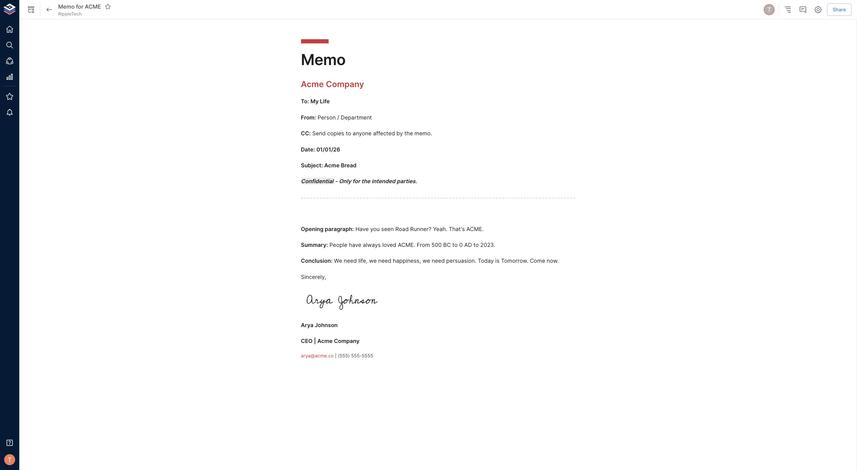 Task type: locate. For each thing, give the bounding box(es) containing it.
by
[[397, 130, 403, 137]]

0 horizontal spatial t button
[[2, 453, 17, 468]]

persuasion.
[[447, 258, 477, 265]]

to right ad
[[474, 242, 479, 249]]

1 vertical spatial |
[[335, 353, 337, 359]]

to left 0
[[453, 242, 458, 249]]

0 vertical spatial t
[[768, 6, 772, 13]]

1 horizontal spatial to
[[453, 242, 458, 249]]

settings image
[[815, 6, 823, 14]]

1 horizontal spatial t button
[[763, 3, 777, 16]]

0 vertical spatial for
[[76, 3, 83, 10]]

| for (555)
[[335, 353, 337, 359]]

0 horizontal spatial memo
[[58, 3, 75, 10]]

acme
[[301, 79, 324, 89], [325, 162, 340, 169], [318, 338, 333, 345]]

runner?
[[411, 226, 432, 233]]

acme.
[[467, 226, 484, 233], [398, 242, 416, 249]]

conclusion:
[[301, 258, 333, 265]]

rippletech link
[[58, 11, 82, 17]]

from: person / department
[[301, 114, 372, 121]]

we down from
[[423, 258, 431, 265]]

1 horizontal spatial for
[[353, 178, 360, 185]]

acme down the 01/01/26
[[325, 162, 340, 169]]

0 vertical spatial company
[[326, 79, 364, 89]]

2 vertical spatial acme
[[318, 338, 333, 345]]

my
[[311, 98, 319, 105]]

t button
[[763, 3, 777, 16], [2, 453, 17, 468]]

1 vertical spatial for
[[353, 178, 360, 185]]

intended
[[372, 178, 396, 185]]

we right 'life,'
[[369, 258, 377, 265]]

date: 01/01/26
[[301, 146, 341, 153]]

go back image
[[45, 6, 53, 14]]

need right we
[[344, 258, 357, 265]]

acme up "my"
[[301, 79, 324, 89]]

1 vertical spatial t
[[8, 456, 12, 464]]

only
[[339, 178, 352, 185]]

|
[[314, 338, 316, 345], [335, 353, 337, 359]]

people
[[330, 242, 348, 249]]

show wiki image
[[27, 6, 35, 14]]

company up (555)
[[334, 338, 360, 345]]

for up rippletech
[[76, 3, 83, 10]]

parties.
[[397, 178, 417, 185]]

to right copies
[[346, 130, 351, 137]]

1 horizontal spatial |
[[335, 353, 337, 359]]

1 horizontal spatial acme.
[[467, 226, 484, 233]]

2 we from the left
[[423, 258, 431, 265]]

1 horizontal spatial the
[[405, 130, 413, 137]]

have
[[349, 242, 362, 249]]

to
[[346, 130, 351, 137], [453, 242, 458, 249], [474, 242, 479, 249]]

company
[[326, 79, 364, 89], [334, 338, 360, 345]]

rippletech
[[58, 11, 82, 17]]

that's
[[449, 226, 465, 233]]

table of contents image
[[785, 6, 793, 14]]

we
[[334, 258, 342, 265]]

summary:
[[301, 242, 328, 249]]

0 horizontal spatial t
[[8, 456, 12, 464]]

ceo
[[301, 338, 313, 345]]

0 vertical spatial memo
[[58, 3, 75, 10]]

need
[[344, 258, 357, 265], [379, 258, 392, 265], [432, 258, 445, 265]]

acme company
[[301, 79, 364, 89]]

today
[[478, 258, 494, 265]]

5555
[[362, 353, 374, 359]]

always
[[363, 242, 381, 249]]

sincerely,
[[301, 274, 326, 281]]

2 horizontal spatial to
[[474, 242, 479, 249]]

company up life
[[326, 79, 364, 89]]

need down loved
[[379, 258, 392, 265]]

you
[[371, 226, 380, 233]]

confidential - only for the intended parties.
[[301, 178, 417, 185]]

0 horizontal spatial |
[[314, 338, 316, 345]]

555-
[[351, 353, 362, 359]]

from:
[[301, 114, 316, 121]]

we
[[369, 258, 377, 265], [423, 258, 431, 265]]

arya johnson
[[301, 322, 338, 329]]

| right ceo
[[314, 338, 316, 345]]

arya@acme.co link
[[301, 353, 334, 359]]

for
[[76, 3, 83, 10], [353, 178, 360, 185]]

ad
[[465, 242, 472, 249]]

0 vertical spatial acme
[[301, 79, 324, 89]]

0 horizontal spatial the
[[362, 178, 371, 185]]

memo up rippletech
[[58, 3, 75, 10]]

acme. up ad
[[467, 226, 484, 233]]

1 horizontal spatial memo
[[301, 50, 346, 69]]

memo for memo for acme
[[58, 3, 75, 10]]

the
[[405, 130, 413, 137], [362, 178, 371, 185]]

2 horizontal spatial need
[[432, 258, 445, 265]]

| left (555)
[[335, 353, 337, 359]]

0 vertical spatial |
[[314, 338, 316, 345]]

ceo | acme company
[[301, 338, 360, 345]]

acme. up happiness,
[[398, 242, 416, 249]]

0 horizontal spatial we
[[369, 258, 377, 265]]

1 horizontal spatial t
[[768, 6, 772, 13]]

1 horizontal spatial we
[[423, 258, 431, 265]]

t for the top t button
[[768, 6, 772, 13]]

1 vertical spatial memo
[[301, 50, 346, 69]]

conclusion: we need life, we need happiness, we need persuasion. today is tomorrow. come now.
[[301, 258, 559, 265]]

the left intended
[[362, 178, 371, 185]]

anyone
[[353, 130, 372, 137]]

1 horizontal spatial need
[[379, 258, 392, 265]]

memo.
[[415, 130, 433, 137]]

-
[[335, 178, 338, 185]]

1 vertical spatial acme.
[[398, 242, 416, 249]]

1 vertical spatial company
[[334, 338, 360, 345]]

arya@acme.co
[[301, 353, 334, 359]]

0 vertical spatial t button
[[763, 3, 777, 16]]

memo up acme company
[[301, 50, 346, 69]]

seen
[[382, 226, 394, 233]]

from
[[417, 242, 430, 249]]

for right only
[[353, 178, 360, 185]]

0 horizontal spatial need
[[344, 258, 357, 265]]

memo
[[58, 3, 75, 10], [301, 50, 346, 69]]

acme down johnson
[[318, 338, 333, 345]]

the right by at left
[[405, 130, 413, 137]]

happiness,
[[393, 258, 421, 265]]

need down 500
[[432, 258, 445, 265]]

department
[[341, 114, 372, 121]]

t
[[768, 6, 772, 13], [8, 456, 12, 464]]



Task type: vqa. For each thing, say whether or not it's contained in the screenshot.
the bottommost MANAGE
no



Task type: describe. For each thing, give the bounding box(es) containing it.
memo for memo
[[301, 50, 346, 69]]

have
[[356, 226, 369, 233]]

t for bottom t button
[[8, 456, 12, 464]]

cc:
[[301, 130, 311, 137]]

person
[[318, 114, 336, 121]]

opening
[[301, 226, 324, 233]]

is
[[496, 258, 500, 265]]

0 horizontal spatial to
[[346, 130, 351, 137]]

0 horizontal spatial for
[[76, 3, 83, 10]]

come
[[530, 258, 546, 265]]

1 vertical spatial t button
[[2, 453, 17, 468]]

(555)
[[338, 353, 350, 359]]

0 vertical spatial the
[[405, 130, 413, 137]]

opening paragraph: have you seen road runner? yeah. that's acme.
[[301, 226, 484, 233]]

0 horizontal spatial acme.
[[398, 242, 416, 249]]

life
[[320, 98, 330, 105]]

1 need from the left
[[344, 258, 357, 265]]

2023.
[[481, 242, 496, 249]]

0
[[460, 242, 463, 249]]

/
[[338, 114, 340, 121]]

to: my life
[[301, 98, 330, 105]]

copies
[[327, 130, 345, 137]]

500
[[432, 242, 442, 249]]

road
[[396, 226, 409, 233]]

0 vertical spatial acme.
[[467, 226, 484, 233]]

affected
[[373, 130, 395, 137]]

bc
[[444, 242, 451, 249]]

2 need from the left
[[379, 258, 392, 265]]

tomorrow.
[[502, 258, 529, 265]]

send
[[313, 130, 326, 137]]

now.
[[547, 258, 559, 265]]

cc: send copies to anyone affected by the memo.
[[301, 130, 433, 137]]

life,
[[359, 258, 368, 265]]

subject:
[[301, 162, 323, 169]]

paragraph:
[[325, 226, 354, 233]]

01/01/26
[[317, 146, 341, 153]]

| for acme
[[314, 338, 316, 345]]

date:
[[301, 146, 315, 153]]

arya@acme.co | (555) 555-5555
[[301, 353, 374, 359]]

comments image
[[800, 6, 808, 14]]

confidential
[[301, 178, 334, 185]]

memo for acme
[[58, 3, 101, 10]]

arya
[[301, 322, 314, 329]]

bread
[[341, 162, 357, 169]]

summary: people have always loved acme. from 500 bc to 0 ad to 2023.
[[301, 242, 496, 249]]

1 vertical spatial the
[[362, 178, 371, 185]]

favorite image
[[105, 3, 111, 10]]

yeah.
[[433, 226, 448, 233]]

johnson
[[315, 322, 338, 329]]

1 we from the left
[[369, 258, 377, 265]]

1 vertical spatial acme
[[325, 162, 340, 169]]

acme
[[85, 3, 101, 10]]

3 need from the left
[[432, 258, 445, 265]]

share
[[833, 6, 847, 12]]

loved
[[383, 242, 397, 249]]

share button
[[828, 3, 852, 16]]

to:
[[301, 98, 309, 105]]

subject: acme bread
[[301, 162, 357, 169]]



